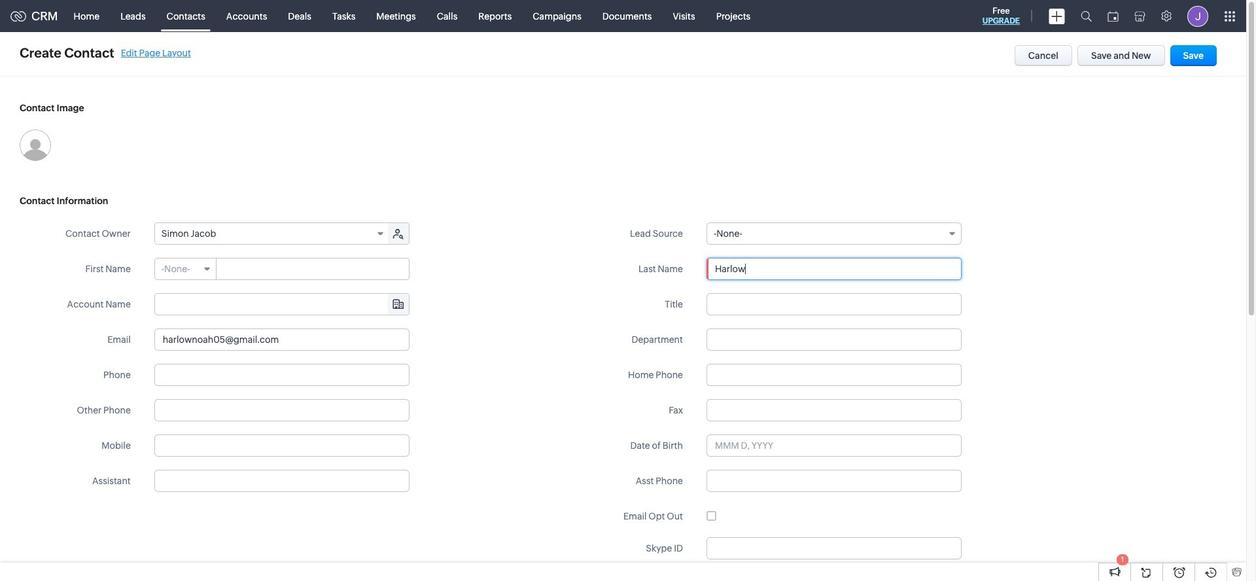 Task type: describe. For each thing, give the bounding box(es) containing it.
calendar image
[[1108, 11, 1119, 21]]

create menu element
[[1041, 0, 1073, 32]]

image image
[[20, 130, 51, 161]]

MMM D, YYYY text field
[[707, 435, 962, 457]]



Task type: locate. For each thing, give the bounding box(es) containing it.
search element
[[1073, 0, 1100, 32]]

None field
[[707, 223, 962, 245], [155, 223, 389, 244], [155, 259, 216, 279], [155, 294, 409, 315], [707, 223, 962, 245], [155, 223, 389, 244], [155, 259, 216, 279], [155, 294, 409, 315]]

profile image
[[1188, 6, 1209, 27]]

logo image
[[10, 11, 26, 21]]

None text field
[[154, 329, 410, 351], [154, 364, 410, 386], [707, 364, 962, 386], [154, 399, 410, 421], [707, 399, 962, 421], [154, 470, 410, 492], [707, 537, 962, 560], [154, 329, 410, 351], [154, 364, 410, 386], [707, 364, 962, 386], [154, 399, 410, 421], [707, 399, 962, 421], [154, 470, 410, 492], [707, 537, 962, 560]]

None text field
[[707, 258, 962, 280], [217, 259, 409, 279], [707, 293, 962, 315], [155, 294, 409, 315], [707, 329, 962, 351], [154, 435, 410, 457], [707, 470, 962, 492], [707, 258, 962, 280], [217, 259, 409, 279], [707, 293, 962, 315], [155, 294, 409, 315], [707, 329, 962, 351], [154, 435, 410, 457], [707, 470, 962, 492]]

search image
[[1081, 10, 1092, 22]]

profile element
[[1180, 0, 1217, 32]]

create menu image
[[1049, 8, 1065, 24]]



Task type: vqa. For each thing, say whether or not it's contained in the screenshot.
field
yes



